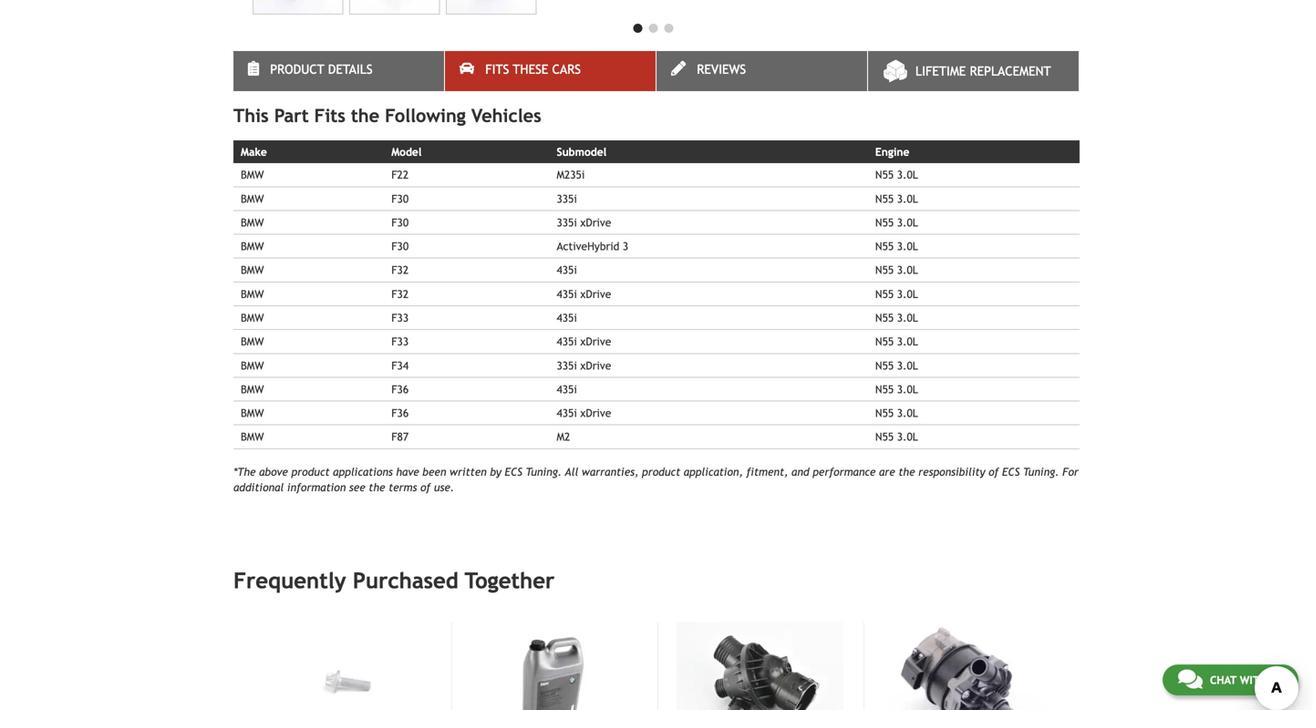 Task type: locate. For each thing, give the bounding box(es) containing it.
435i xdrive
[[557, 288, 612, 301], [557, 335, 612, 348], [557, 407, 612, 420]]

have
[[396, 466, 419, 478]]

es#3493341 - 11518635090 - water pump - keep your engine cool - pierburg - bmw image
[[253, 0, 343, 15], [349, 0, 440, 15], [446, 0, 537, 15]]

0 vertical spatial 435i xdrive
[[557, 288, 612, 301]]

2 bmw from the top
[[241, 192, 264, 205]]

0 horizontal spatial product
[[292, 466, 330, 478]]

12 n55 3.0l from the top
[[876, 431, 919, 444]]

f34
[[392, 359, 409, 372]]

2 335i xdrive from the top
[[557, 359, 612, 372]]

f36 up f87
[[392, 407, 409, 420]]

3 335i from the top
[[557, 359, 577, 372]]

5 435i from the top
[[557, 383, 577, 396]]

2 f36 from the top
[[392, 407, 409, 420]]

1 n55 from the top
[[876, 169, 894, 181]]

11 3.0l from the top
[[898, 407, 919, 420]]

11 bmw from the top
[[241, 407, 264, 420]]

f33
[[392, 312, 409, 324], [392, 335, 409, 348]]

f32 for 435i xdrive
[[392, 288, 409, 301]]

10 bmw from the top
[[241, 383, 264, 396]]

335i xdrive up activehybrid
[[557, 216, 612, 229]]

6 3.0l from the top
[[898, 288, 919, 301]]

0 vertical spatial 335i xdrive
[[557, 216, 612, 229]]

fits right part
[[314, 105, 346, 126]]

chat with us link
[[1163, 665, 1299, 696]]

1 bmw from the top
[[241, 169, 264, 181]]

model
[[392, 146, 422, 158]]

f30
[[392, 192, 409, 205], [392, 216, 409, 229], [392, 240, 409, 253]]

ecs right by
[[505, 466, 523, 478]]

purchased
[[353, 568, 459, 594]]

f33 for 435i xdrive
[[392, 335, 409, 348]]

comments image
[[1179, 669, 1203, 691]]

2 horizontal spatial es#3493341 - 11518635090 - water pump - keep your engine cool - pierburg - bmw image
[[446, 0, 537, 15]]

3 xdrive from the top
[[581, 335, 612, 348]]

7 n55 3.0l from the top
[[876, 312, 919, 324]]

product
[[292, 466, 330, 478], [642, 466, 681, 478]]

the
[[351, 105, 380, 126], [899, 466, 916, 478], [369, 481, 385, 494]]

reviews link
[[657, 51, 868, 91]]

ecs
[[505, 466, 523, 478], [1003, 466, 1020, 478]]

fits these cars
[[486, 62, 581, 77]]

lifetime replacement link
[[869, 51, 1079, 91]]

2 vertical spatial f30
[[392, 240, 409, 253]]

335i down m235i
[[557, 192, 577, 205]]

tuning. left the all
[[526, 466, 562, 478]]

0 horizontal spatial es#3493341 - 11518635090 - water pump - keep your engine cool - pierburg - bmw image
[[253, 0, 343, 15]]

2 3.0l from the top
[[898, 192, 919, 205]]

xdrive for f34
[[581, 359, 612, 372]]

applications
[[333, 466, 393, 478]]

n55 3.0l
[[876, 169, 919, 181], [876, 192, 919, 205], [876, 216, 919, 229], [876, 240, 919, 253], [876, 264, 919, 277], [876, 288, 919, 301], [876, 312, 919, 324], [876, 335, 919, 348], [876, 359, 919, 372], [876, 383, 919, 396], [876, 407, 919, 420], [876, 431, 919, 444]]

7 bmw from the top
[[241, 312, 264, 324]]

4 bmw from the top
[[241, 240, 264, 253]]

3 n55 from the top
[[876, 216, 894, 229]]

activehybrid
[[557, 240, 620, 253]]

1 es#3493341 - 11518635090 - water pump - keep your engine cool - pierburg - bmw image from the left
[[253, 0, 343, 15]]

0 vertical spatial f32
[[392, 264, 409, 277]]

1 horizontal spatial fits
[[486, 62, 509, 77]]

frequently
[[234, 568, 346, 594]]

2 f30 from the top
[[392, 216, 409, 229]]

335i xdrive up m2
[[557, 359, 612, 372]]

335i for f30
[[557, 216, 577, 229]]

xdrive for f33
[[581, 335, 612, 348]]

2 vertical spatial the
[[369, 481, 385, 494]]

2 n55 from the top
[[876, 192, 894, 205]]

2 f32 from the top
[[392, 288, 409, 301]]

the down details
[[351, 105, 380, 126]]

2 435i xdrive from the top
[[557, 335, 612, 348]]

1 horizontal spatial tuning.
[[1024, 466, 1060, 478]]

335i up activehybrid
[[557, 216, 577, 229]]

7 3.0l from the top
[[898, 312, 919, 324]]

0 vertical spatial f33
[[392, 312, 409, 324]]

use.
[[434, 481, 455, 494]]

8 3.0l from the top
[[898, 335, 919, 348]]

chat with us
[[1211, 674, 1284, 687]]

11 n55 3.0l from the top
[[876, 407, 919, 420]]

0 horizontal spatial ecs
[[505, 466, 523, 478]]

by
[[490, 466, 502, 478]]

tuning.
[[526, 466, 562, 478], [1024, 466, 1060, 478]]

0 vertical spatial 335i
[[557, 192, 577, 205]]

5 3.0l from the top
[[898, 264, 919, 277]]

1 horizontal spatial product
[[642, 466, 681, 478]]

1 vertical spatial f32
[[392, 288, 409, 301]]

2 f33 from the top
[[392, 335, 409, 348]]

4 n55 3.0l from the top
[[876, 240, 919, 253]]

2 vertical spatial 435i xdrive
[[557, 407, 612, 420]]

335i xdrive
[[557, 216, 612, 229], [557, 359, 612, 372]]

4 xdrive from the top
[[581, 359, 612, 372]]

fits left these
[[486, 62, 509, 77]]

1 vertical spatial f36
[[392, 407, 409, 420]]

335i
[[557, 192, 577, 205], [557, 216, 577, 229], [557, 359, 577, 372]]

1 xdrive from the top
[[581, 216, 612, 229]]

8 n55 from the top
[[876, 335, 894, 348]]

12 n55 from the top
[[876, 431, 894, 444]]

1 vertical spatial f33
[[392, 335, 409, 348]]

2 335i from the top
[[557, 216, 577, 229]]

1 435i xdrive from the top
[[557, 288, 612, 301]]

written
[[450, 466, 487, 478]]

2 xdrive from the top
[[581, 288, 612, 301]]

m235i
[[557, 169, 585, 181]]

6 bmw from the top
[[241, 288, 264, 301]]

1 vertical spatial 435i xdrive
[[557, 335, 612, 348]]

3 435i xdrive from the top
[[557, 407, 612, 420]]

activehybrid 3
[[557, 240, 629, 253]]

8 n55 3.0l from the top
[[876, 335, 919, 348]]

1 horizontal spatial ecs
[[1003, 466, 1020, 478]]

3.0l
[[898, 169, 919, 181], [898, 192, 919, 205], [898, 216, 919, 229], [898, 240, 919, 253], [898, 264, 919, 277], [898, 288, 919, 301], [898, 312, 919, 324], [898, 335, 919, 348], [898, 359, 919, 372], [898, 383, 919, 396], [898, 407, 919, 420], [898, 431, 919, 444]]

n55
[[876, 169, 894, 181], [876, 192, 894, 205], [876, 216, 894, 229], [876, 240, 894, 253], [876, 264, 894, 277], [876, 288, 894, 301], [876, 312, 894, 324], [876, 335, 894, 348], [876, 359, 894, 372], [876, 383, 894, 396], [876, 407, 894, 420], [876, 431, 894, 444]]

3 f30 from the top
[[392, 240, 409, 253]]

f36
[[392, 383, 409, 396], [392, 407, 409, 420]]

1 f36 from the top
[[392, 383, 409, 396]]

fits these cars link
[[445, 51, 656, 91]]

9 3.0l from the top
[[898, 359, 919, 372]]

of
[[989, 466, 999, 478], [421, 481, 431, 494]]

1 vertical spatial f30
[[392, 216, 409, 229]]

435i
[[557, 264, 577, 277], [557, 288, 577, 301], [557, 312, 577, 324], [557, 335, 577, 348], [557, 383, 577, 396], [557, 407, 577, 420]]

of down been
[[421, 481, 431, 494]]

2 435i from the top
[[557, 288, 577, 301]]

f36 down f34
[[392, 383, 409, 396]]

1 horizontal spatial es#3493341 - 11518635090 - water pump - keep your engine cool - pierburg - bmw image
[[349, 0, 440, 15]]

0 vertical spatial of
[[989, 466, 999, 478]]

4 3.0l from the top
[[898, 240, 919, 253]]

bmw
[[241, 169, 264, 181], [241, 192, 264, 205], [241, 216, 264, 229], [241, 240, 264, 253], [241, 264, 264, 277], [241, 288, 264, 301], [241, 312, 264, 324], [241, 335, 264, 348], [241, 359, 264, 372], [241, 383, 264, 396], [241, 407, 264, 420], [241, 431, 264, 444]]

1 vertical spatial 335i xdrive
[[557, 359, 612, 372]]

1 f33 from the top
[[392, 312, 409, 324]]

0 vertical spatial the
[[351, 105, 380, 126]]

product right warranties,
[[642, 466, 681, 478]]

3 n55 3.0l from the top
[[876, 216, 919, 229]]

lifetime
[[916, 64, 967, 78]]

3 bmw from the top
[[241, 216, 264, 229]]

xdrive for f30
[[581, 216, 612, 229]]

f33 for 435i
[[392, 312, 409, 324]]

335i up m2
[[557, 359, 577, 372]]

0 horizontal spatial tuning.
[[526, 466, 562, 478]]

fits
[[486, 62, 509, 77], [314, 105, 346, 126]]

fitment,
[[747, 466, 789, 478]]

submodel
[[557, 146, 607, 158]]

f36 for 435i xdrive
[[392, 407, 409, 420]]

3 435i from the top
[[557, 312, 577, 324]]

es#3493341 - 11518635090 - water pump - keep your engine cool - pierburg - bmw image up these
[[446, 0, 537, 15]]

0 vertical spatial f36
[[392, 383, 409, 396]]

2 vertical spatial 335i
[[557, 359, 577, 372]]

es#3493341 - 11518635090 - water pump - keep your engine cool - pierburg - bmw image up product
[[253, 0, 343, 15]]

5 xdrive from the top
[[581, 407, 612, 420]]

product up the information
[[292, 466, 330, 478]]

0 horizontal spatial fits
[[314, 105, 346, 126]]

xdrive for f32
[[581, 288, 612, 301]]

12 3.0l from the top
[[898, 431, 919, 444]]

performance
[[813, 466, 876, 478]]

2 tuning. from the left
[[1024, 466, 1060, 478]]

engine
[[876, 146, 910, 158]]

335i for f34
[[557, 359, 577, 372]]

3 3.0l from the top
[[898, 216, 919, 229]]

1 vertical spatial of
[[421, 481, 431, 494]]

vehicles
[[472, 105, 542, 126]]

2 n55 3.0l from the top
[[876, 192, 919, 205]]

0 vertical spatial f30
[[392, 192, 409, 205]]

1 vertical spatial fits
[[314, 105, 346, 126]]

f32
[[392, 264, 409, 277], [392, 288, 409, 301]]

the right see
[[369, 481, 385, 494]]

the right are
[[899, 466, 916, 478]]

10 3.0l from the top
[[898, 383, 919, 396]]

of right 'responsibility'
[[989, 466, 999, 478]]

4 435i from the top
[[557, 335, 577, 348]]

together
[[465, 568, 555, 594]]

xdrive
[[581, 216, 612, 229], [581, 288, 612, 301], [581, 335, 612, 348], [581, 359, 612, 372], [581, 407, 612, 420]]

lifetime replacement
[[916, 64, 1052, 78]]

additional
[[234, 481, 284, 494]]

8 bmw from the top
[[241, 335, 264, 348]]

1 vertical spatial 335i
[[557, 216, 577, 229]]

1 horizontal spatial of
[[989, 466, 999, 478]]

ecs right 'responsibility'
[[1003, 466, 1020, 478]]

1 335i xdrive from the top
[[557, 216, 612, 229]]

1 f32 from the top
[[392, 264, 409, 277]]

been
[[423, 466, 447, 478]]

3
[[623, 240, 629, 253]]

tuning. left for
[[1024, 466, 1060, 478]]

es#3493341 - 11518635090 - water pump - keep your engine cool - pierburg - bmw image up details
[[349, 0, 440, 15]]



Task type: vqa. For each thing, say whether or not it's contained in the screenshot.
3rd 435i from the bottom
yes



Task type: describe. For each thing, give the bounding box(es) containing it.
9 n55 from the top
[[876, 359, 894, 372]]

these
[[513, 62, 549, 77]]

following
[[385, 105, 466, 126]]

0 horizontal spatial of
[[421, 481, 431, 494]]

thermostat assembly image
[[677, 623, 844, 711]]

this part fits the following vehicles
[[234, 105, 542, 126]]

10 n55 from the top
[[876, 383, 894, 396]]

above
[[259, 466, 288, 478]]

435i xdrive for f33
[[557, 335, 612, 348]]

5 bmw from the top
[[241, 264, 264, 277]]

f87
[[392, 431, 409, 444]]

335i xdrive for f30
[[557, 216, 612, 229]]

xdrive for f36
[[581, 407, 612, 420]]

replacement
[[970, 64, 1052, 78]]

435i xdrive for f36
[[557, 407, 612, 420]]

1 435i from the top
[[557, 264, 577, 277]]

3 es#3493341 - 11518635090 - water pump - keep your engine cool - pierburg - bmw image from the left
[[446, 0, 537, 15]]

f30 for activehybrid
[[392, 240, 409, 253]]

for
[[1063, 466, 1079, 478]]

bmw coolant / antifreeze - 1 gallon image
[[471, 623, 638, 711]]

5 n55 3.0l from the top
[[876, 264, 919, 277]]

10 n55 3.0l from the top
[[876, 383, 919, 396]]

us
[[1271, 674, 1284, 687]]

5 n55 from the top
[[876, 264, 894, 277]]

product details
[[270, 62, 373, 77]]

1 f30 from the top
[[392, 192, 409, 205]]

all
[[565, 466, 579, 478]]

1 vertical spatial the
[[899, 466, 916, 478]]

1 n55 3.0l from the top
[[876, 169, 919, 181]]

f30 for 335i
[[392, 216, 409, 229]]

details
[[328, 62, 373, 77]]

terms
[[389, 481, 417, 494]]

6 n55 3.0l from the top
[[876, 288, 919, 301]]

1 tuning. from the left
[[526, 466, 562, 478]]

9 n55 3.0l from the top
[[876, 359, 919, 372]]

6 435i from the top
[[557, 407, 577, 420]]

chat
[[1211, 674, 1237, 687]]

*the above product applications have been written by                 ecs tuning. all warranties, product application, fitment,                 and performance are the responsibility of ecs tuning.                 for additional information see the terms of use.
[[234, 466, 1079, 494]]

435i xdrive for f32
[[557, 288, 612, 301]]

1 ecs from the left
[[505, 466, 523, 478]]

9 bmw from the top
[[241, 359, 264, 372]]

frequently purchased together
[[234, 568, 555, 594]]

1 335i from the top
[[557, 192, 577, 205]]

product
[[270, 62, 325, 77]]

warranties,
[[582, 466, 639, 478]]

f22
[[392, 169, 409, 181]]

2 product from the left
[[642, 466, 681, 478]]

reviews
[[697, 62, 747, 77]]

f32 for 435i
[[392, 264, 409, 277]]

cars
[[553, 62, 581, 77]]

make
[[241, 146, 267, 158]]

12 bmw from the top
[[241, 431, 264, 444]]

335i xdrive for f34
[[557, 359, 612, 372]]

auxiliary water pump image
[[883, 623, 1050, 711]]

7 n55 from the top
[[876, 312, 894, 324]]

4 n55 from the top
[[876, 240, 894, 253]]

6 n55 from the top
[[876, 288, 894, 301]]

1 product from the left
[[292, 466, 330, 478]]

f36 for 435i
[[392, 383, 409, 396]]

see
[[349, 481, 366, 494]]

with
[[1241, 674, 1267, 687]]

2 ecs from the left
[[1003, 466, 1020, 478]]

11 n55 from the top
[[876, 407, 894, 420]]

responsibility
[[919, 466, 986, 478]]

1 3.0l from the top
[[898, 169, 919, 181]]

this
[[234, 105, 269, 126]]

2 es#3493341 - 11518635090 - water pump - keep your engine cool - pierburg - bmw image from the left
[[349, 0, 440, 15]]

information
[[287, 481, 346, 494]]

*the
[[234, 466, 256, 478]]

and
[[792, 466, 810, 478]]

application,
[[684, 466, 744, 478]]

are
[[880, 466, 896, 478]]

part
[[274, 105, 309, 126]]

product details link
[[234, 51, 444, 91]]

m2
[[557, 431, 571, 444]]

water pump aluminum screw - priced each image
[[264, 623, 432, 711]]

0 vertical spatial fits
[[486, 62, 509, 77]]



